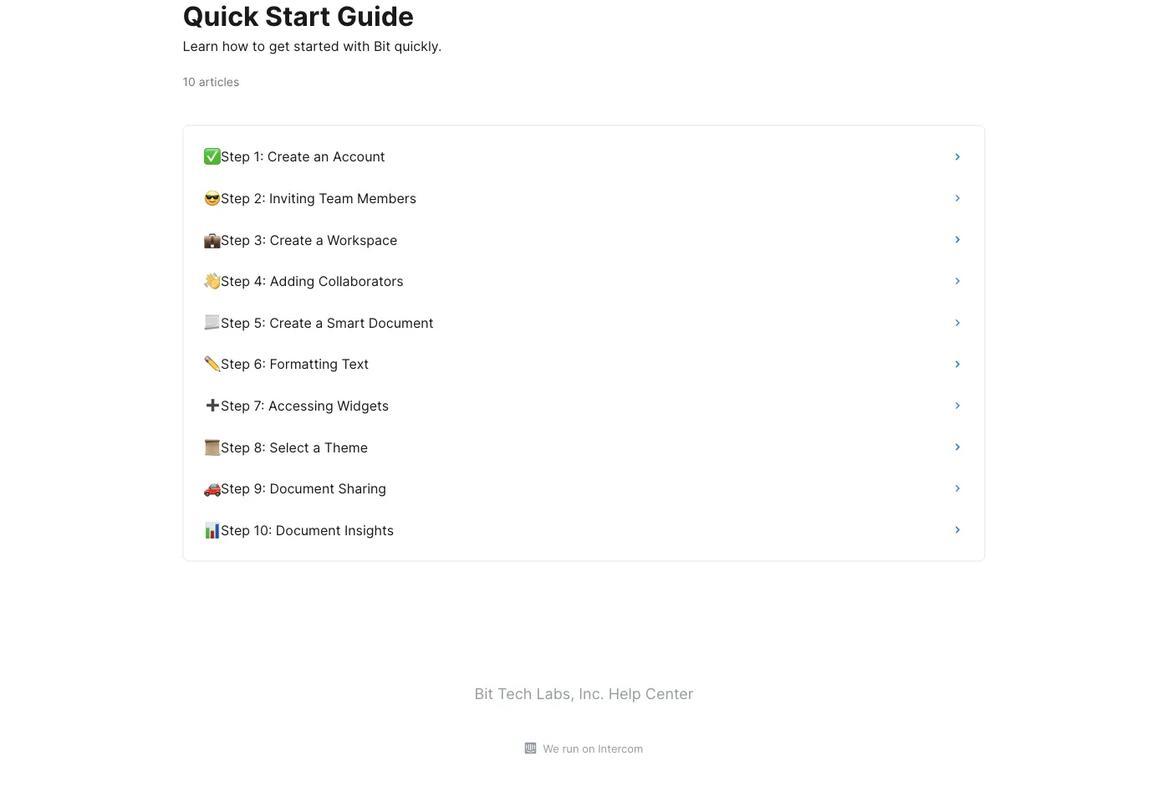 Task type: vqa. For each thing, say whether or not it's contained in the screenshot.
"7:"
yes



Task type: locate. For each thing, give the bounding box(es) containing it.
2:
[[254, 190, 266, 206]]

widgets
[[337, 397, 389, 414]]

step inside 'link'
[[221, 273, 250, 289]]

step for 7:
[[221, 397, 250, 414]]

0 vertical spatial a
[[316, 231, 324, 248]]

0 vertical spatial bit
[[374, 38, 391, 54]]

😎 step 2: inviting team members
[[204, 190, 417, 206]]

step left 3:
[[221, 231, 250, 248]]

collaborators
[[318, 273, 404, 289]]

step left 7:
[[221, 397, 250, 414]]

create right the 5:
[[269, 314, 312, 331]]

👋 step 4: adding collaborators link
[[194, 260, 975, 302]]

➕ step 7: accessing widgets link
[[194, 385, 975, 426]]

to
[[252, 38, 265, 54]]

4 step from the top
[[221, 273, 250, 289]]

step left 8:
[[221, 439, 250, 455]]

document inside 📊 step 10: document insights link
[[276, 522, 341, 538]]

10 articles
[[183, 75, 239, 89]]

text
[[342, 356, 369, 372]]

✏️
[[204, 356, 217, 372]]

📜 step 8: select a theme
[[204, 439, 368, 455]]

a for smart
[[316, 314, 323, 331]]

step left 6:
[[221, 356, 250, 372]]

3 step from the top
[[221, 231, 250, 248]]

document inside 🚗 step 9: document sharing link
[[270, 480, 335, 497]]

a
[[316, 231, 324, 248], [316, 314, 323, 331], [313, 439, 320, 455]]

1 vertical spatial bit
[[475, 685, 493, 703]]

create for 3:
[[270, 231, 312, 248]]

bit tech labs, inc. help center
[[475, 685, 694, 703]]

📜 step 8: select a theme link
[[194, 426, 975, 468]]

2 vertical spatial document
[[276, 522, 341, 538]]

9 step from the top
[[221, 480, 250, 497]]

step for 3:
[[221, 231, 250, 248]]

bit tech labs, inc. help center link
[[475, 685, 694, 703]]

🚗 step 9: document sharing link
[[194, 468, 975, 509]]

1 vertical spatial a
[[316, 314, 323, 331]]

create right 3:
[[270, 231, 312, 248]]

2 vertical spatial create
[[269, 314, 312, 331]]

a down 😎 step 2: inviting team members at left
[[316, 231, 324, 248]]

step left 4:
[[221, 273, 250, 289]]

members
[[357, 190, 417, 206]]

step left 1:
[[221, 149, 250, 165]]

a left smart
[[316, 314, 323, 331]]

account
[[333, 149, 385, 165]]

step left 2:
[[221, 190, 250, 206]]

step right the 📊
[[221, 522, 250, 538]]

8:
[[254, 439, 266, 455]]

bit left "tech"
[[475, 685, 493, 703]]

document right smart
[[369, 314, 434, 331]]

create right 1:
[[267, 149, 310, 165]]

2 step from the top
[[221, 190, 250, 206]]

1 vertical spatial document
[[270, 480, 335, 497]]

document
[[369, 314, 434, 331], [270, 480, 335, 497], [276, 522, 341, 538]]

a right select
[[313, 439, 320, 455]]

document for insights
[[276, 522, 341, 538]]

📃 step 5: create a smart document link
[[194, 302, 975, 343]]

how
[[222, 38, 249, 54]]

on
[[582, 742, 595, 755]]

step left the 5:
[[221, 314, 250, 331]]

📃 step 5: create a smart document
[[204, 314, 434, 331]]

insights
[[345, 522, 394, 538]]

1:
[[254, 149, 264, 165]]

an
[[314, 149, 329, 165]]

bit right 'with'
[[374, 38, 391, 54]]

📊 step 10: document insights
[[204, 522, 394, 538]]

step for 10:
[[221, 522, 250, 538]]

step
[[221, 149, 250, 165], [221, 190, 250, 206], [221, 231, 250, 248], [221, 273, 250, 289], [221, 314, 250, 331], [221, 356, 250, 372], [221, 397, 250, 414], [221, 439, 250, 455], [221, 480, 250, 497], [221, 522, 250, 538]]

document up 📊 step 10: document insights
[[270, 480, 335, 497]]

labs,
[[536, 685, 575, 703]]

0 vertical spatial document
[[369, 314, 434, 331]]

2 vertical spatial a
[[313, 439, 320, 455]]

3:
[[254, 231, 266, 248]]

💼 step 3: create a workspace
[[204, 231, 397, 248]]

center
[[645, 685, 694, 703]]

4:
[[254, 273, 266, 289]]

1 step from the top
[[221, 149, 250, 165]]

bit
[[374, 38, 391, 54], [475, 685, 493, 703]]

a for workspace
[[316, 231, 324, 248]]

1 vertical spatial create
[[270, 231, 312, 248]]

0 vertical spatial create
[[267, 149, 310, 165]]

quickly.
[[394, 38, 442, 54]]

7:
[[254, 397, 265, 414]]

6:
[[254, 356, 266, 372]]

6 step from the top
[[221, 356, 250, 372]]

run
[[562, 742, 579, 755]]

workspace
[[327, 231, 397, 248]]

create
[[267, 149, 310, 165], [270, 231, 312, 248], [269, 314, 312, 331]]

5 step from the top
[[221, 314, 250, 331]]

👋 step 4: adding collaborators
[[204, 273, 404, 289]]

📊
[[204, 522, 217, 538]]

0 horizontal spatial bit
[[374, 38, 391, 54]]

document down 🚗 step 9: document sharing
[[276, 522, 341, 538]]

tech
[[498, 685, 532, 703]]

10 step from the top
[[221, 522, 250, 538]]

7 step from the top
[[221, 397, 250, 414]]

inc.
[[579, 685, 604, 703]]

8 step from the top
[[221, 439, 250, 455]]

step left 9:
[[221, 480, 250, 497]]



Task type: describe. For each thing, give the bounding box(es) containing it.
step for 5:
[[221, 314, 250, 331]]

accessing
[[268, 397, 333, 414]]

✅ step 1: create an account
[[204, 149, 385, 165]]

create for 5:
[[269, 314, 312, 331]]

➕
[[204, 397, 217, 414]]

📃
[[204, 314, 217, 331]]

we
[[543, 742, 559, 755]]

💼
[[204, 231, 217, 248]]

create for 1:
[[267, 149, 310, 165]]

step for 9:
[[221, 480, 250, 497]]

🚗 step 9: document sharing
[[204, 480, 386, 497]]

step for 4:
[[221, 273, 250, 289]]

help
[[609, 685, 641, 703]]

inviting
[[269, 190, 315, 206]]

🚗
[[204, 480, 217, 497]]

9:
[[254, 480, 266, 497]]

intercom
[[598, 742, 643, 755]]

➕ step 7: accessing widgets
[[204, 397, 389, 414]]

document for sharing
[[270, 480, 335, 497]]

✏️ step 6: formatting text
[[204, 356, 369, 372]]

step for 2:
[[221, 190, 250, 206]]

5:
[[254, 314, 266, 331]]

step for 8:
[[221, 439, 250, 455]]

we run on intercom
[[543, 742, 643, 755]]

1 horizontal spatial bit
[[475, 685, 493, 703]]

✅
[[204, 149, 217, 165]]

✏️ step 6: formatting text link
[[194, 343, 975, 385]]

10:
[[254, 522, 272, 538]]

we run on intercom link
[[537, 740, 643, 757]]

step for 1:
[[221, 149, 250, 165]]

select
[[270, 439, 309, 455]]

📜
[[204, 439, 217, 455]]

intercom image
[[525, 742, 537, 754]]

learn
[[183, 38, 218, 54]]

a for theme
[[313, 439, 320, 455]]

get
[[269, 38, 290, 54]]

team
[[319, 190, 353, 206]]

sharing
[[338, 480, 386, 497]]

10
[[183, 75, 195, 89]]

😎 step 2: inviting team members link
[[194, 177, 975, 219]]

✅ step 1: create an account link
[[194, 136, 975, 177]]

adding
[[270, 273, 315, 289]]

😎
[[204, 190, 217, 206]]

👋
[[204, 273, 217, 289]]

step for 6:
[[221, 356, 250, 372]]

with
[[343, 38, 370, 54]]

formatting
[[270, 356, 338, 372]]

theme
[[324, 439, 368, 455]]

started
[[294, 38, 339, 54]]

💼 step 3: create a workspace link
[[194, 219, 975, 260]]

📊 step 10: document insights link
[[194, 509, 975, 551]]

learn how to get started with bit quickly.
[[183, 38, 442, 54]]

smart
[[327, 314, 365, 331]]

articles
[[199, 75, 239, 89]]

document inside "📃 step 5: create a smart document" link
[[369, 314, 434, 331]]



